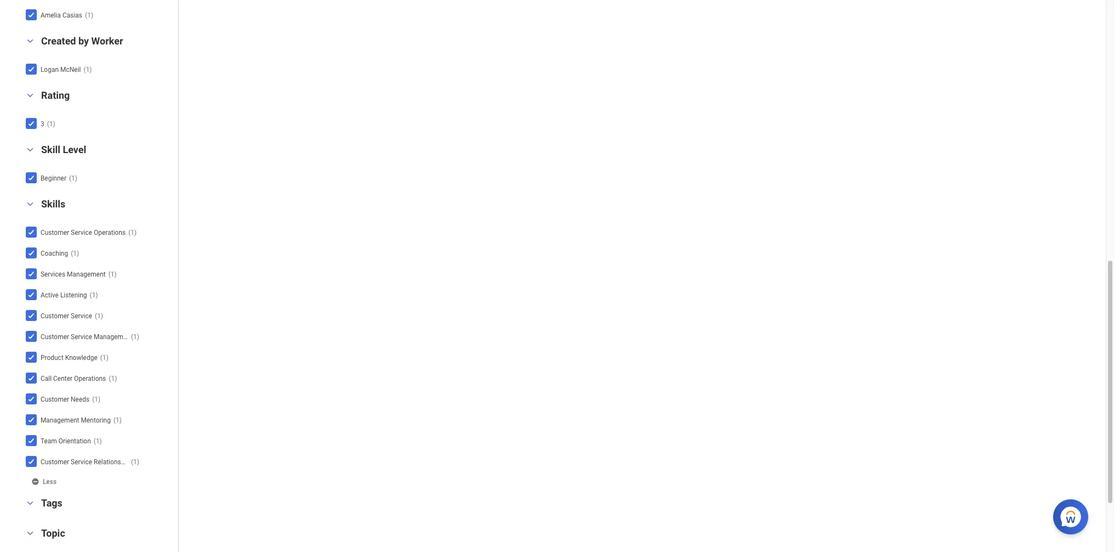 Task type: describe. For each thing, give the bounding box(es) containing it.
active listening
[[41, 291, 87, 299]]

skill level button
[[41, 144, 86, 155]]

relationship
[[94, 458, 130, 466]]

team orientation
[[41, 437, 91, 445]]

product
[[41, 354, 64, 362]]

created
[[41, 35, 76, 47]]

(1) for beginner
[[69, 174, 77, 182]]

customer for customer service management
[[41, 333, 69, 341]]

worker
[[91, 35, 123, 47]]

amelia
[[41, 11, 61, 19]]

knowledge
[[65, 354, 98, 362]]

call center operations
[[41, 375, 106, 382]]

rating group
[[22, 89, 173, 135]]

amelia casias
[[41, 11, 82, 19]]

check small image for customer needs
[[25, 392, 38, 405]]

needs
[[71, 396, 90, 403]]

rating button
[[41, 89, 70, 101]]

customer service management
[[41, 333, 133, 341]]

tags button
[[41, 497, 62, 508]]

product knowledge
[[41, 354, 98, 362]]

management up knowledge in the left bottom of the page
[[94, 333, 133, 341]]

management down customer needs
[[41, 416, 79, 424]]

(1) for customer needs
[[92, 396, 101, 403]]

casias
[[62, 11, 82, 19]]

(1) for active listening
[[90, 291, 98, 299]]

center
[[53, 375, 73, 382]]

less button
[[31, 477, 58, 486]]

team
[[41, 437, 57, 445]]

(1) for coaching
[[71, 250, 79, 257]]

management mentoring
[[41, 416, 111, 424]]

check small image for 3
[[25, 117, 38, 130]]

check small image for call center operations
[[25, 371, 38, 384]]

operations for call center operations
[[74, 375, 106, 382]]

skill
[[41, 144, 60, 155]]

service for customer service management
[[71, 333, 92, 341]]

logan
[[41, 66, 59, 73]]

check small image for beginner
[[25, 171, 38, 184]]

chevron down image for topic
[[24, 529, 37, 537]]

check small image for customer service operations
[[25, 225, 38, 239]]

chevron down image for skills
[[24, 200, 37, 208]]

(1) for logan mcneil
[[84, 66, 92, 73]]

check small image for services management
[[25, 267, 38, 280]]

skills tree
[[25, 223, 170, 471]]

chevron down image for skill
[[24, 146, 37, 154]]

check small image for customer service relationship management
[[25, 455, 38, 468]]

coaching
[[41, 250, 68, 257]]

logan mcneil
[[41, 66, 81, 73]]

customer for customer service
[[41, 312, 69, 320]]

service for customer service operations
[[71, 229, 92, 236]]

customer service
[[41, 312, 92, 320]]

less
[[43, 478, 57, 485]]



Task type: locate. For each thing, give the bounding box(es) containing it.
(1) for team orientation
[[94, 437, 102, 445]]

check small image left logan
[[25, 62, 38, 76]]

chevron down image inside 'created by worker' group
[[24, 37, 37, 45]]

2 check small image from the top
[[25, 117, 38, 130]]

3 service from the top
[[71, 333, 92, 341]]

customer up 'coaching'
[[41, 229, 69, 236]]

customer
[[41, 229, 69, 236], [41, 312, 69, 320], [41, 333, 69, 341], [41, 396, 69, 403], [41, 458, 69, 466]]

3
[[41, 120, 44, 128]]

(1) for 3
[[47, 120, 55, 128]]

check small image left product
[[25, 350, 38, 364]]

1 vertical spatial chevron down image
[[24, 200, 37, 208]]

mentoring
[[81, 416, 111, 424]]

check small image left 'coaching'
[[25, 246, 38, 259]]

1 check small image from the top
[[25, 8, 38, 21]]

chevron down image inside rating group
[[24, 92, 37, 99]]

(1) for product knowledge
[[100, 354, 109, 362]]

service down "orientation"
[[71, 458, 92, 466]]

7 check small image from the top
[[25, 413, 38, 426]]

8 check small image from the top
[[25, 434, 38, 447]]

chevron down image
[[24, 92, 37, 99], [24, 200, 37, 208], [24, 529, 37, 537]]

check small image for customer service
[[25, 309, 38, 322]]

check small image left call
[[25, 371, 38, 384]]

(1) for services management
[[108, 270, 117, 278]]

customer service operations
[[41, 229, 126, 236]]

2 chevron down image from the top
[[24, 200, 37, 208]]

(1) inside 'created by worker' group
[[84, 66, 92, 73]]

check small image inside skill level group
[[25, 171, 38, 184]]

customer for customer service operations
[[41, 229, 69, 236]]

6 check small image from the top
[[25, 371, 38, 384]]

active
[[41, 291, 59, 299]]

2 vertical spatial chevron down image
[[24, 529, 37, 537]]

4 customer from the top
[[41, 396, 69, 403]]

chevron down image left 'created'
[[24, 37, 37, 45]]

skills group
[[22, 197, 173, 488]]

(1) for customer service relationship management
[[131, 458, 139, 466]]

check small image inside rating group
[[25, 117, 38, 130]]

chevron down image left "skill"
[[24, 146, 37, 154]]

check small image left customer service operations
[[25, 225, 38, 239]]

customer for customer service relationship management
[[41, 458, 69, 466]]

(1)
[[85, 11, 93, 19], [84, 66, 92, 73], [47, 120, 55, 128], [69, 174, 77, 182], [129, 229, 137, 236], [71, 250, 79, 257], [108, 270, 117, 278], [90, 291, 98, 299], [95, 312, 103, 320], [131, 333, 139, 341], [100, 354, 109, 362], [109, 375, 117, 382], [92, 396, 101, 403], [114, 416, 122, 424], [94, 437, 102, 445], [131, 458, 139, 466]]

3 check small image from the top
[[25, 171, 38, 184]]

check small image for logan mcneil
[[25, 62, 38, 76]]

customer service relationship management
[[41, 458, 170, 466]]

check small image
[[25, 62, 38, 76], [25, 225, 38, 239], [25, 246, 38, 259], [25, 309, 38, 322], [25, 350, 38, 364], [25, 371, 38, 384], [25, 392, 38, 405], [25, 434, 38, 447]]

check small image for customer service management
[[25, 330, 38, 343]]

8 check small image from the top
[[25, 455, 38, 468]]

management
[[67, 270, 106, 278], [94, 333, 133, 341], [41, 416, 79, 424], [132, 458, 170, 466]]

4 check small image from the top
[[25, 309, 38, 322]]

5 customer from the top
[[41, 458, 69, 466]]

0 vertical spatial chevron down image
[[24, 92, 37, 99]]

check small image left customer service
[[25, 309, 38, 322]]

5 check small image from the top
[[25, 350, 38, 364]]

check small image for team orientation
[[25, 434, 38, 447]]

orientation
[[59, 437, 91, 445]]

operations
[[94, 229, 126, 236], [74, 375, 106, 382]]

3 customer from the top
[[41, 333, 69, 341]]

chevron down image for created
[[24, 37, 37, 45]]

(1) for customer service operations
[[129, 229, 137, 236]]

check small image for amelia casias
[[25, 8, 38, 21]]

created by worker
[[41, 35, 123, 47]]

service up knowledge in the left bottom of the page
[[71, 333, 92, 341]]

5 check small image from the top
[[25, 288, 38, 301]]

by
[[78, 35, 89, 47]]

topic
[[41, 527, 65, 539]]

chevron down image left tags
[[24, 499, 37, 507]]

topic button
[[41, 527, 65, 539]]

check small image
[[25, 8, 38, 21], [25, 117, 38, 130], [25, 171, 38, 184], [25, 267, 38, 280], [25, 288, 38, 301], [25, 330, 38, 343], [25, 413, 38, 426], [25, 455, 38, 468]]

listening
[[60, 291, 87, 299]]

chevron down image
[[24, 37, 37, 45], [24, 146, 37, 154], [24, 499, 37, 507]]

call
[[41, 375, 52, 382]]

customer up less
[[41, 458, 69, 466]]

check small image for coaching
[[25, 246, 38, 259]]

1 vertical spatial operations
[[74, 375, 106, 382]]

service up services management
[[71, 229, 92, 236]]

(1) for call center operations
[[109, 375, 117, 382]]

4 check small image from the top
[[25, 267, 38, 280]]

(1) for customer service management
[[131, 333, 139, 341]]

customer down center
[[41, 396, 69, 403]]

mcneil
[[60, 66, 81, 73]]

skills
[[41, 198, 65, 210]]

3 check small image from the top
[[25, 246, 38, 259]]

2 service from the top
[[71, 312, 92, 320]]

service up customer service management
[[71, 312, 92, 320]]

skill level
[[41, 144, 86, 155]]

skills button
[[41, 198, 65, 210]]

(1) for management mentoring
[[114, 416, 122, 424]]

management right 'relationship'
[[132, 458, 170, 466]]

1 service from the top
[[71, 229, 92, 236]]

operations for customer service operations
[[94, 229, 126, 236]]

rating
[[41, 89, 70, 101]]

2 vertical spatial chevron down image
[[24, 499, 37, 507]]

chevron down image left rating
[[24, 92, 37, 99]]

1 customer from the top
[[41, 229, 69, 236]]

customer down active
[[41, 312, 69, 320]]

3 chevron down image from the top
[[24, 529, 37, 537]]

7 check small image from the top
[[25, 392, 38, 405]]

services
[[41, 270, 65, 278]]

check small image for active listening
[[25, 288, 38, 301]]

beginner
[[41, 174, 66, 182]]

1 vertical spatial chevron down image
[[24, 146, 37, 154]]

1 chevron down image from the top
[[24, 92, 37, 99]]

(1) inside rating group
[[47, 120, 55, 128]]

check small image left team
[[25, 434, 38, 447]]

(1) for amelia casias
[[85, 11, 93, 19]]

chevron down image inside skills group
[[24, 200, 37, 208]]

skill level group
[[22, 143, 173, 189]]

customer up product
[[41, 333, 69, 341]]

2 customer from the top
[[41, 312, 69, 320]]

2 chevron down image from the top
[[24, 146, 37, 154]]

1 chevron down image from the top
[[24, 37, 37, 45]]

check small image inside 'created by worker' group
[[25, 62, 38, 76]]

check small image for management mentoring
[[25, 413, 38, 426]]

created by worker group
[[22, 34, 173, 81]]

created by worker button
[[41, 35, 123, 47]]

services management
[[41, 270, 106, 278]]

level
[[63, 144, 86, 155]]

check small image for product knowledge
[[25, 350, 38, 364]]

service for customer service relationship management
[[71, 458, 92, 466]]

(1) for customer service
[[95, 312, 103, 320]]

chevron down image left skills
[[24, 200, 37, 208]]

customer needs
[[41, 396, 90, 403]]

(1) inside skill level group
[[69, 174, 77, 182]]

tags
[[41, 497, 62, 508]]

4 service from the top
[[71, 458, 92, 466]]

customer for customer needs
[[41, 396, 69, 403]]

chevron down image for rating
[[24, 92, 37, 99]]

service for customer service
[[71, 312, 92, 320]]

1 check small image from the top
[[25, 62, 38, 76]]

0 vertical spatial operations
[[94, 229, 126, 236]]

6 check small image from the top
[[25, 330, 38, 343]]

management up listening at bottom left
[[67, 270, 106, 278]]

0 vertical spatial chevron down image
[[24, 37, 37, 45]]

2 check small image from the top
[[25, 225, 38, 239]]

check small image left customer needs
[[25, 392, 38, 405]]

service
[[71, 229, 92, 236], [71, 312, 92, 320], [71, 333, 92, 341], [71, 458, 92, 466]]

chevron down image left the topic
[[24, 529, 37, 537]]

3 chevron down image from the top
[[24, 499, 37, 507]]



Task type: vqa. For each thing, say whether or not it's contained in the screenshot.
1st MARK READ "image" from the top of the Inbox Items list box on the left of page
no



